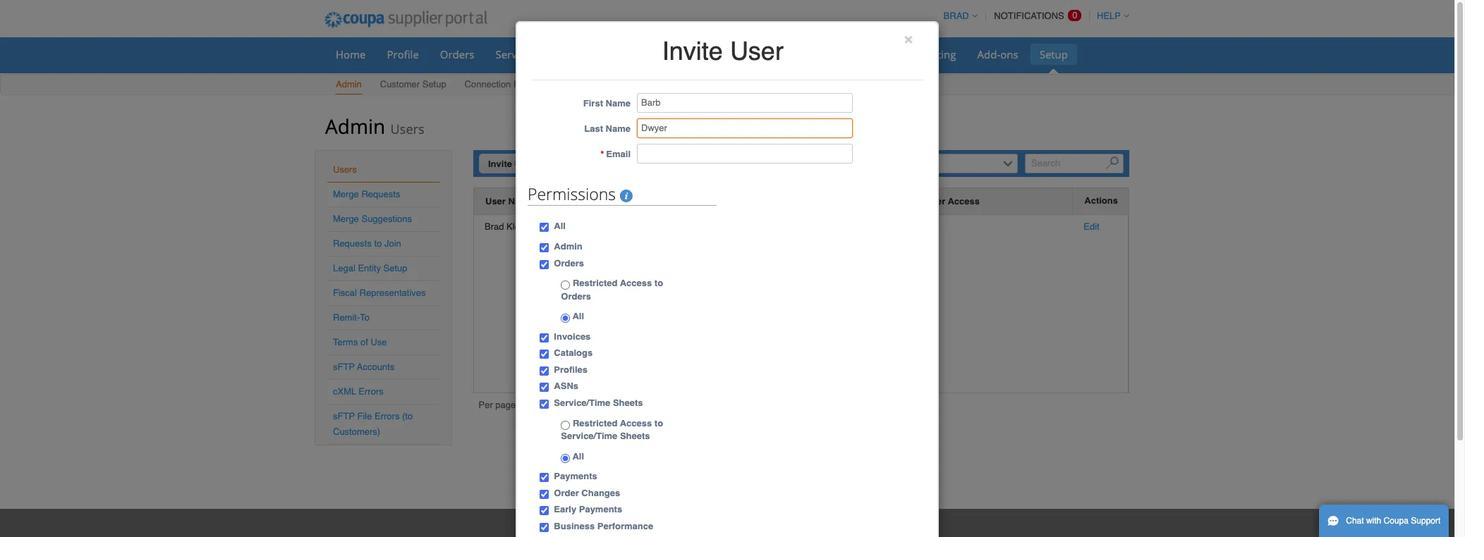 Task type: vqa. For each thing, say whether or not it's contained in the screenshot.
customer inside the "link"
yes



Task type: locate. For each thing, give the bounding box(es) containing it.
2 vertical spatial to
[[655, 418, 664, 429]]

business down early
[[554, 522, 595, 532]]

1 horizontal spatial users
[[391, 121, 425, 138]]

customer inside button
[[903, 196, 946, 207]]

| left 15
[[554, 402, 556, 412]]

1 restricted from the top
[[573, 278, 618, 289]]

requests
[[514, 79, 553, 90], [362, 189, 400, 200], [333, 239, 372, 249]]

users
[[391, 121, 425, 138], [333, 164, 357, 175]]

0 vertical spatial requests
[[514, 79, 553, 90]]

0 horizontal spatial email
[[556, 196, 581, 207]]

user up brad
[[486, 196, 506, 207]]

1 | from the left
[[534, 402, 536, 412]]

customer access button
[[903, 194, 980, 209]]

0 vertical spatial admin
[[336, 79, 362, 90]]

connection requests link
[[464, 76, 553, 95]]

merge suggestions
[[333, 214, 412, 224]]

changes
[[582, 488, 621, 499]]

info image
[[620, 190, 633, 203]]

1 vertical spatial sftp
[[333, 411, 355, 422]]

0 vertical spatial invite user
[[663, 37, 784, 66]]

2 vertical spatial name
[[509, 196, 534, 207]]

with
[[1367, 517, 1382, 527]]

requests up the suggestions
[[362, 189, 400, 200]]

user up user name
[[515, 159, 535, 169]]

merge requests
[[333, 189, 400, 200]]

1 horizontal spatial catalogs
[[719, 47, 761, 61]]

performance
[[828, 47, 893, 61], [598, 522, 654, 532]]

admin
[[336, 79, 362, 90], [325, 113, 386, 140], [554, 241, 583, 252]]

invite user up user name
[[488, 159, 535, 169]]

restricted down 15 button on the bottom left of page
[[573, 418, 618, 429]]

× button
[[905, 30, 913, 47]]

early
[[554, 505, 577, 516]]

10 button
[[536, 399, 554, 414]]

service/time down asns
[[554, 398, 611, 409]]

service/time sheets
[[496, 47, 595, 61], [554, 398, 643, 409]]

business
[[782, 47, 826, 61], [554, 522, 595, 532]]

chat
[[1347, 517, 1365, 527]]

1 horizontal spatial setup
[[423, 79, 447, 90]]

1 vertical spatial invoices
[[554, 332, 591, 342]]

name inside user name button
[[509, 196, 534, 207]]

1 horizontal spatial customer
[[903, 196, 946, 207]]

15 button
[[556, 399, 573, 414]]

access inside restricted access to orders
[[620, 278, 652, 289]]

0 horizontal spatial setup
[[384, 263, 408, 274]]

admin down admin link
[[325, 113, 386, 140]]

sftp up customers)
[[333, 411, 355, 422]]

sftp up cxml at the left bottom of page
[[333, 362, 355, 373]]

0 vertical spatial orders
[[440, 47, 475, 61]]

errors down accounts at the left
[[359, 387, 384, 397]]

sftp file errors (to customers) link
[[333, 411, 413, 438]]

restricted for orders
[[573, 278, 618, 289]]

catalogs up profiles
[[554, 348, 593, 359]]

0 horizontal spatial user
[[486, 196, 506, 207]]

1 vertical spatial access
[[620, 278, 652, 289]]

setup right ons
[[1040, 47, 1069, 61]]

edit
[[1084, 222, 1100, 232]]

all down restricted access to orders
[[571, 311, 584, 322]]

search image
[[1107, 157, 1120, 170]]

home
[[336, 47, 366, 61]]

requests down service/time sheets 'link'
[[514, 79, 553, 90]]

payments down changes
[[579, 505, 623, 516]]

klobrad84@gmail.com link
[[555, 222, 647, 232]]

admin down klobrad84@gmail.com link
[[554, 241, 583, 252]]

0 vertical spatial access
[[948, 196, 980, 207]]

orders
[[440, 47, 475, 61], [554, 258, 584, 269], [561, 291, 591, 302]]

1 vertical spatial users
[[333, 164, 357, 175]]

1 vertical spatial customer
[[903, 196, 946, 207]]

1 vertical spatial requests
[[362, 189, 400, 200]]

0 vertical spatial service/time
[[496, 47, 559, 61]]

1 merge from the top
[[333, 189, 359, 200]]

page
[[496, 400, 516, 411]]

sheets up restricted access to service/time sheets
[[613, 398, 643, 409]]

to inside restricted access to orders
[[655, 278, 664, 289]]

0 vertical spatial merge
[[333, 189, 359, 200]]

0 vertical spatial sheets
[[562, 47, 595, 61]]

0 horizontal spatial performance
[[598, 522, 654, 532]]

0 vertical spatial business performance
[[782, 47, 893, 61]]

profile
[[387, 47, 419, 61]]

all up order changes
[[571, 452, 584, 462]]

invite user
[[663, 37, 784, 66], [488, 159, 535, 169]]

0 vertical spatial performance
[[828, 47, 893, 61]]

1 vertical spatial restricted
[[573, 418, 618, 429]]

invite user up first name text field
[[663, 37, 784, 66]]

to inside restricted access to service/time sheets
[[655, 418, 664, 429]]

sftp inside sftp file errors (to customers)
[[333, 411, 355, 422]]

1 vertical spatial service/time sheets
[[554, 398, 643, 409]]

service/time
[[496, 47, 559, 61], [554, 398, 611, 409], [561, 431, 618, 442]]

| left 10
[[534, 402, 536, 412]]

sheets
[[562, 47, 595, 61], [613, 398, 643, 409], [620, 431, 650, 442]]

errors left (to
[[375, 411, 400, 422]]

restricted access to service/time sheets
[[561, 418, 664, 442]]

merge
[[333, 189, 359, 200], [333, 214, 359, 224]]

sheets inside 'link'
[[562, 47, 595, 61]]

None text field
[[637, 144, 853, 164]]

users up merge requests link
[[333, 164, 357, 175]]

performance down early payments
[[598, 522, 654, 532]]

1 vertical spatial merge
[[333, 214, 359, 224]]

cxml errors link
[[333, 387, 384, 397]]

setup
[[1040, 47, 1069, 61], [423, 79, 447, 90], [384, 263, 408, 274]]

catalogs
[[719, 47, 761, 61], [554, 348, 593, 359]]

restricted inside restricted access to orders
[[573, 278, 618, 289]]

1 vertical spatial payments
[[579, 505, 623, 516]]

restricted inside restricted access to service/time sheets
[[573, 418, 618, 429]]

None checkbox
[[540, 223, 549, 233], [540, 243, 549, 253], [540, 260, 549, 269], [540, 367, 549, 376], [540, 400, 549, 409], [540, 507, 549, 516], [540, 223, 549, 233], [540, 243, 549, 253], [540, 260, 549, 269], [540, 367, 549, 376], [540, 400, 549, 409], [540, 507, 549, 516]]

service/time up connection requests at the top left
[[496, 47, 559, 61]]

0 horizontal spatial business performance
[[554, 522, 654, 532]]

Search text field
[[1026, 154, 1124, 174]]

name
[[606, 98, 631, 109], [606, 124, 631, 134], [509, 196, 534, 207]]

* email
[[601, 149, 631, 160]]

0 horizontal spatial catalogs
[[554, 348, 593, 359]]

sftp accounts
[[333, 362, 395, 373]]

1 horizontal spatial invite
[[663, 37, 723, 66]]

invoices
[[658, 47, 698, 61], [554, 332, 591, 342]]

profiles
[[554, 365, 588, 375]]

1 vertical spatial name
[[606, 124, 631, 134]]

1 horizontal spatial user
[[515, 159, 535, 169]]

customer for customer access
[[903, 196, 946, 207]]

service/time down 15 button on the bottom left of page
[[561, 431, 618, 442]]

user
[[730, 37, 784, 66], [515, 159, 535, 169], [486, 196, 506, 207]]

email right the *
[[607, 149, 631, 160]]

1 horizontal spatial |
[[554, 402, 556, 412]]

admin down the home "link"
[[336, 79, 362, 90]]

0 horizontal spatial invite user
[[488, 159, 535, 169]]

admin link
[[335, 76, 363, 95]]

file
[[357, 411, 372, 422]]

1 vertical spatial performance
[[598, 522, 654, 532]]

1 vertical spatial all
[[571, 311, 584, 322]]

accounts
[[357, 362, 395, 373]]

performance left ×
[[828, 47, 893, 61]]

2 vertical spatial setup
[[384, 263, 408, 274]]

0 vertical spatial name
[[606, 98, 631, 109]]

2 vertical spatial sheets
[[620, 431, 650, 442]]

remit-to link
[[333, 313, 370, 323]]

access inside button
[[948, 196, 980, 207]]

invoices left catalogs link
[[658, 47, 698, 61]]

1 horizontal spatial invoices
[[658, 47, 698, 61]]

email
[[607, 149, 631, 160], [556, 196, 581, 207]]

users down the customer setup link
[[391, 121, 425, 138]]

1 sftp from the top
[[333, 362, 355, 373]]

brad
[[485, 222, 504, 232]]

users inside admin users
[[391, 121, 425, 138]]

0 vertical spatial sftp
[[333, 362, 355, 373]]

10
[[540, 402, 550, 412]]

fiscal representatives
[[333, 288, 426, 299]]

to
[[360, 313, 370, 323]]

0 vertical spatial setup
[[1040, 47, 1069, 61]]

errors
[[359, 387, 384, 397], [375, 411, 400, 422]]

0 vertical spatial restricted
[[573, 278, 618, 289]]

0 vertical spatial business
[[782, 47, 826, 61]]

name right last
[[606, 124, 631, 134]]

0 horizontal spatial business
[[554, 522, 595, 532]]

2 horizontal spatial user
[[730, 37, 784, 66]]

customer
[[380, 79, 420, 90], [903, 196, 946, 207]]

all
[[554, 221, 566, 232], [571, 311, 584, 322], [571, 452, 584, 462]]

sheets up changes
[[620, 431, 650, 442]]

representatives
[[360, 288, 426, 299]]

Last Name text field
[[637, 119, 853, 139]]

service/time sheets inside 'link'
[[496, 47, 595, 61]]

2 merge from the top
[[333, 214, 359, 224]]

sftp
[[333, 362, 355, 373], [333, 411, 355, 422]]

navigation containing per page
[[479, 399, 573, 415]]

requests inside connection requests link
[[514, 79, 553, 90]]

home link
[[327, 44, 375, 65]]

1 horizontal spatial email
[[607, 149, 631, 160]]

terms of use
[[333, 337, 387, 348]]

0 horizontal spatial invite
[[488, 159, 512, 169]]

catalogs up first name text field
[[719, 47, 761, 61]]

terms
[[333, 337, 358, 348]]

user inside user name button
[[486, 196, 506, 207]]

1 vertical spatial errors
[[375, 411, 400, 422]]

merge down users link
[[333, 189, 359, 200]]

business performance link
[[773, 44, 902, 65]]

add-ons link
[[969, 44, 1028, 65]]

setup link
[[1031, 44, 1078, 65]]

payments up order
[[554, 472, 598, 482]]

0 horizontal spatial customer
[[380, 79, 420, 90]]

service/time sheets up connection requests at the top left
[[496, 47, 595, 61]]

1 vertical spatial business performance
[[554, 522, 654, 532]]

2 vertical spatial user
[[486, 196, 506, 207]]

2 sftp from the top
[[333, 411, 355, 422]]

(to
[[402, 411, 413, 422]]

1 vertical spatial to
[[655, 278, 664, 289]]

setup down 'join'
[[384, 263, 408, 274]]

access for customer access
[[948, 196, 980, 207]]

1 vertical spatial catalogs
[[554, 348, 593, 359]]

0 vertical spatial invite
[[663, 37, 723, 66]]

service/time sheets up restricted access to service/time sheets
[[554, 398, 643, 409]]

0 horizontal spatial |
[[534, 402, 536, 412]]

None checkbox
[[540, 334, 549, 343], [540, 350, 549, 360], [540, 384, 549, 393], [540, 474, 549, 483], [540, 490, 549, 500], [540, 524, 549, 533], [540, 334, 549, 343], [540, 350, 549, 360], [540, 384, 549, 393], [540, 474, 549, 483], [540, 490, 549, 500], [540, 524, 549, 533]]

0 horizontal spatial invoices
[[554, 332, 591, 342]]

restricted down klobrad84@gmail.com link
[[573, 278, 618, 289]]

1 vertical spatial user
[[515, 159, 535, 169]]

2 vertical spatial orders
[[561, 291, 591, 302]]

name right first
[[606, 98, 631, 109]]

business right catalogs link
[[782, 47, 826, 61]]

2 vertical spatial service/time
[[561, 431, 618, 442]]

0 vertical spatial errors
[[359, 387, 384, 397]]

user up first name text field
[[730, 37, 784, 66]]

asns
[[554, 381, 579, 392]]

all down the email button
[[554, 221, 566, 232]]

2 horizontal spatial setup
[[1040, 47, 1069, 61]]

invoices up profiles
[[554, 332, 591, 342]]

0 vertical spatial service/time sheets
[[496, 47, 595, 61]]

setup down orders link
[[423, 79, 447, 90]]

users link
[[333, 164, 357, 175]]

requests up legal at the left of the page
[[333, 239, 372, 249]]

0 vertical spatial customer
[[380, 79, 420, 90]]

merge for merge requests
[[333, 189, 359, 200]]

access inside restricted access to service/time sheets
[[620, 418, 652, 429]]

None radio
[[561, 314, 571, 323]]

0 vertical spatial users
[[391, 121, 425, 138]]

2 vertical spatial all
[[571, 452, 584, 462]]

1 vertical spatial email
[[556, 196, 581, 207]]

name up the klo
[[509, 196, 534, 207]]

2 vertical spatial access
[[620, 418, 652, 429]]

None radio
[[561, 281, 571, 290], [561, 421, 571, 430], [561, 454, 571, 464], [561, 281, 571, 290], [561, 421, 571, 430], [561, 454, 571, 464]]

first
[[584, 98, 603, 109]]

merge down merge requests link
[[333, 214, 359, 224]]

sheets up first
[[562, 47, 595, 61]]

0 vertical spatial user
[[730, 37, 784, 66]]

email up klobrad84@gmail.com
[[556, 196, 581, 207]]

navigation
[[479, 399, 573, 415]]

2 restricted from the top
[[573, 418, 618, 429]]

email button
[[556, 194, 581, 209]]

requests to join link
[[333, 239, 402, 249]]

access
[[948, 196, 980, 207], [620, 278, 652, 289], [620, 418, 652, 429]]



Task type: describe. For each thing, give the bounding box(es) containing it.
service/time inside service/time sheets 'link'
[[496, 47, 559, 61]]

0 vertical spatial catalogs
[[719, 47, 761, 61]]

add-ons
[[978, 47, 1019, 61]]

name for last name
[[606, 124, 631, 134]]

0 vertical spatial payments
[[554, 472, 598, 482]]

order
[[554, 488, 579, 499]]

terms of use link
[[333, 337, 387, 348]]

restricted for service/time
[[573, 418, 618, 429]]

merge requests link
[[333, 189, 400, 200]]

customers)
[[333, 427, 381, 438]]

klo
[[507, 222, 520, 232]]

profile link
[[378, 44, 428, 65]]

errors inside sftp file errors (to customers)
[[375, 411, 400, 422]]

0 vertical spatial to
[[374, 239, 382, 249]]

name for first name
[[606, 98, 631, 109]]

restricted access to orders
[[561, 278, 664, 302]]

suggestions
[[362, 214, 412, 224]]

1 vertical spatial business
[[554, 522, 595, 532]]

| 10 | 15
[[534, 402, 570, 412]]

invoices link
[[649, 44, 707, 65]]

chat with coupa support button
[[1320, 505, 1450, 538]]

to for restricted access to orders
[[655, 278, 664, 289]]

connection requests
[[465, 79, 553, 90]]

1 vertical spatial service/time
[[554, 398, 611, 409]]

order changes
[[554, 488, 621, 499]]

chat with coupa support
[[1347, 517, 1442, 527]]

permissions
[[528, 183, 620, 206]]

status
[[669, 196, 697, 207]]

status button
[[669, 194, 697, 209]]

orders inside restricted access to orders
[[561, 291, 591, 302]]

orders link
[[431, 44, 484, 65]]

requests for merge requests
[[362, 189, 400, 200]]

fiscal
[[333, 288, 357, 299]]

customer setup link
[[380, 76, 447, 95]]

0 vertical spatial all
[[554, 221, 566, 232]]

catalogs link
[[710, 44, 770, 65]]

cxml
[[333, 387, 356, 397]]

sftp for sftp accounts
[[333, 362, 355, 373]]

merge for merge suggestions
[[333, 214, 359, 224]]

2 vertical spatial admin
[[554, 241, 583, 252]]

1 horizontal spatial business performance
[[782, 47, 893, 61]]

all for restricted access to service/time sheets
[[571, 452, 584, 462]]

sftp for sftp file errors (to customers)
[[333, 411, 355, 422]]

user name
[[486, 196, 534, 207]]

2 | from the left
[[554, 402, 556, 412]]

1 vertical spatial invite user
[[488, 159, 535, 169]]

remit-to
[[333, 313, 370, 323]]

customer setup
[[380, 79, 447, 90]]

1 vertical spatial invite
[[488, 159, 512, 169]]

early payments
[[554, 505, 623, 516]]

last name
[[585, 124, 631, 134]]

service/time inside restricted access to service/time sheets
[[561, 431, 618, 442]]

remit-
[[333, 313, 360, 323]]

ons
[[1001, 47, 1019, 61]]

2 vertical spatial requests
[[333, 239, 372, 249]]

requests for connection requests
[[514, 79, 553, 90]]

1 vertical spatial admin
[[325, 113, 386, 140]]

15
[[560, 402, 570, 412]]

First Name text field
[[637, 93, 853, 113]]

join
[[385, 239, 402, 249]]

legal entity setup link
[[333, 263, 408, 274]]

klobrad84@gmail.com
[[555, 222, 647, 232]]

first name
[[584, 98, 631, 109]]

sftp file errors (to customers)
[[333, 411, 413, 438]]

0 vertical spatial invoices
[[658, 47, 698, 61]]

1 horizontal spatial performance
[[828, 47, 893, 61]]

coupa
[[1385, 517, 1410, 527]]

1 horizontal spatial business
[[782, 47, 826, 61]]

edit link
[[1084, 222, 1100, 232]]

per
[[479, 400, 493, 411]]

access for restricted access to orders
[[620, 278, 652, 289]]

to for restricted access to service/time sheets
[[655, 418, 664, 429]]

1 horizontal spatial invite user
[[663, 37, 784, 66]]

1 vertical spatial sheets
[[613, 398, 643, 409]]

all for restricted access to orders
[[571, 311, 584, 322]]

coupa supplier portal image
[[315, 2, 497, 37]]

user inside the invite user link
[[515, 159, 535, 169]]

requests to join
[[333, 239, 402, 249]]

entity
[[358, 263, 381, 274]]

add-
[[978, 47, 1001, 61]]

0 vertical spatial email
[[607, 149, 631, 160]]

admin users
[[325, 113, 425, 140]]

customer access
[[903, 196, 980, 207]]

sftp accounts link
[[333, 362, 395, 373]]

customer for customer setup
[[380, 79, 420, 90]]

access for restricted access to service/time sheets
[[620, 418, 652, 429]]

1 vertical spatial orders
[[554, 258, 584, 269]]

connection
[[465, 79, 511, 90]]

support
[[1412, 517, 1442, 527]]

sheets inside restricted access to service/time sheets
[[620, 431, 650, 442]]

0 horizontal spatial users
[[333, 164, 357, 175]]

sourcing link
[[905, 44, 966, 65]]

of
[[361, 337, 368, 348]]

invite user link
[[479, 154, 545, 174]]

name for user name
[[509, 196, 534, 207]]

user name button
[[486, 194, 534, 209]]

use
[[371, 337, 387, 348]]

legal entity setup
[[333, 263, 408, 274]]

cxml errors
[[333, 387, 384, 397]]

legal
[[333, 263, 356, 274]]

last
[[585, 124, 603, 134]]

per page
[[479, 400, 516, 411]]

1 vertical spatial setup
[[423, 79, 447, 90]]

×
[[905, 30, 913, 47]]

fiscal representatives link
[[333, 288, 426, 299]]



